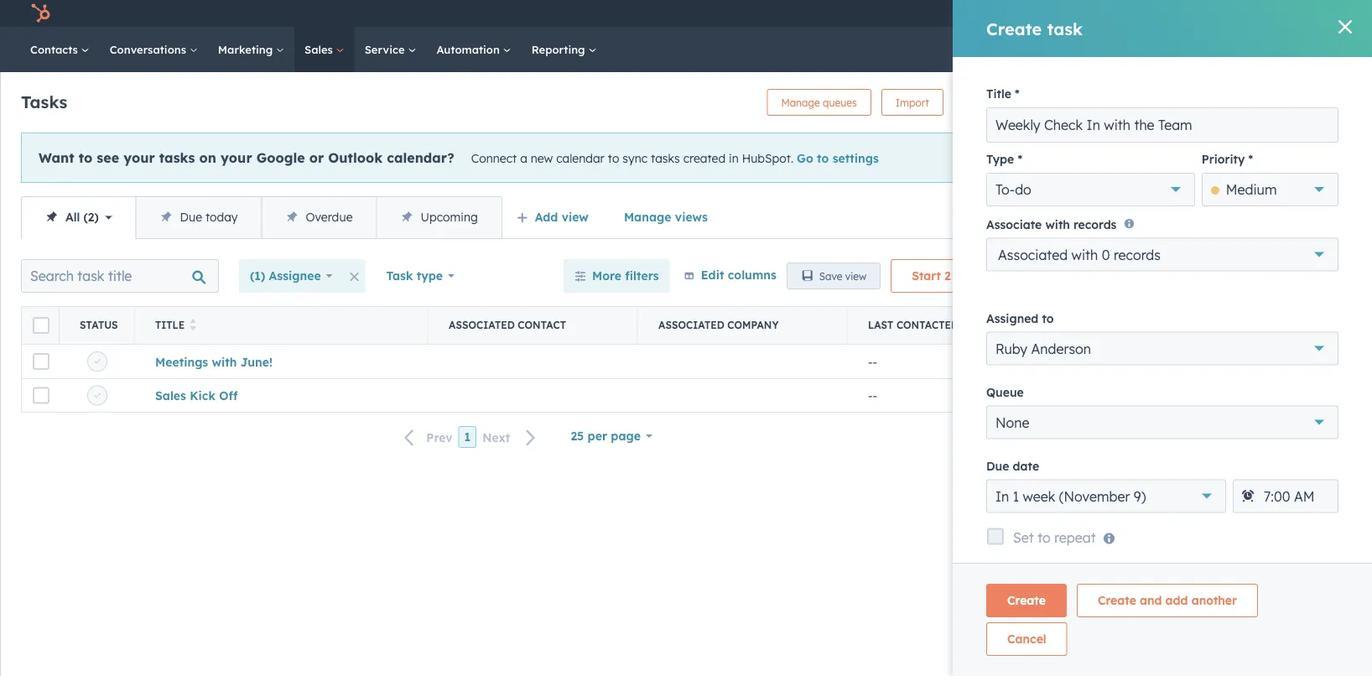 Task type: vqa. For each thing, say whether or not it's contained in the screenshot.
Contacts Link
yes



Task type: describe. For each thing, give the bounding box(es) containing it.
columns
[[728, 267, 777, 282]]

track
[[1071, 423, 1099, 437]]

25 per page
[[571, 429, 641, 443]]

due for due today
[[180, 210, 202, 224]]

per
[[588, 429, 607, 443]]

upgrade image
[[1020, 7, 1035, 22]]

to for set
[[1038, 529, 1051, 546]]

calendar
[[556, 151, 605, 165]]

task type
[[386, 268, 443, 283]]

0 vertical spatial 2
[[88, 210, 94, 224]]

navigation containing all
[[21, 196, 502, 239]]

automation
[[437, 42, 503, 56]]

due today
[[180, 210, 238, 224]]

sales for sales kick off
[[155, 388, 186, 403]]

1 button
[[459, 426, 477, 448]]

link opens in a new window image inside go to prospecting link
[[1262, 476, 1274, 488]]

marketing
[[218, 42, 276, 56]]

task status: not completed image
[[94, 359, 101, 365]]

by
[[1294, 127, 1311, 143]]

this
[[1094, 127, 1121, 143]]

in inside want to see your tasks on your google or outlook calendar? alert
[[729, 151, 739, 165]]

Title text field
[[987, 107, 1339, 143]]

status column header
[[60, 307, 135, 344]]

1 inside "popup button"
[[1013, 488, 1019, 504]]

create task link
[[954, 89, 1037, 116]]

2 inside button
[[945, 268, 951, 283]]

25 per page button
[[560, 419, 663, 453]]

in inside now you can stay on top of your daily work, keep track of your schedule, and manage your leads all in one place.
[[1350, 423, 1360, 437]]

records inside 'popup button'
[[1114, 246, 1161, 263]]

ruby anderson
[[996, 340, 1091, 357]]

associated for associated company
[[659, 319, 725, 331]]

ruby anderson image
[[1256, 6, 1271, 21]]

task
[[386, 268, 413, 283]]

create task inside 'link'
[[968, 96, 1023, 109]]

on inside now you can stay on top of your daily work, keep track of your schedule, and manage your leads all in one place.
[[1181, 403, 1195, 417]]

save view button
[[787, 263, 881, 289]]

to left sync
[[608, 151, 619, 165]]

stay
[[1154, 403, 1177, 417]]

close image inside want to see your tasks on your google or outlook calendar? alert
[[1006, 154, 1016, 164]]

conversations
[[110, 42, 189, 56]]

your up "manage"
[[1235, 403, 1259, 417]]

-- for sales kick off
[[868, 388, 877, 403]]

HH:MM text field
[[1233, 479, 1339, 513]]

view for add view
[[562, 210, 589, 224]]

cancel
[[1007, 632, 1047, 646]]

do
[[1015, 181, 1032, 198]]

on inside alert
[[199, 149, 216, 166]]

workspace
[[1220, 143, 1294, 160]]

hubspot image
[[30, 3, 50, 23]]

your down daily
[[1273, 423, 1298, 437]]

assigned to
[[987, 311, 1054, 325]]

more filters
[[592, 268, 659, 283]]

your down can
[[1117, 423, 1141, 437]]

associated company
[[659, 319, 779, 331]]

see
[[97, 149, 119, 166]]

1 vertical spatial go
[[1153, 473, 1170, 488]]

conversations link
[[100, 27, 208, 72]]

now
[[1078, 403, 1104, 417]]

medium button
[[1202, 173, 1339, 206]]

repeat
[[1055, 529, 1096, 546]]

tasks banner
[[21, 84, 1037, 116]]

to for assigned
[[1042, 311, 1054, 325]]

tasks
[[21, 91, 67, 112]]

last contacted
[[868, 319, 959, 331]]

set to repeat
[[1013, 529, 1096, 546]]

with for meetings
[[212, 354, 237, 369]]

add view button
[[506, 200, 603, 234]]

prospecting inside this panel has been replaced by the prospecting workspace
[[1136, 143, 1216, 160]]

0 horizontal spatial tasks
[[159, 149, 195, 166]]

reporting link
[[522, 27, 607, 72]]

contacts link
[[20, 27, 100, 72]]

task status: not completed image
[[94, 393, 101, 399]]

one
[[1187, 443, 1207, 458]]

go to prospecting
[[1153, 473, 1259, 488]]

notifications image
[[1220, 8, 1235, 23]]

ruby
[[996, 340, 1028, 357]]

marketing link
[[208, 27, 294, 72]]

want
[[39, 149, 74, 166]]

due date
[[987, 458, 1039, 473]]

create and add another button
[[1077, 584, 1258, 617]]

to for want
[[79, 149, 92, 166]]

google
[[257, 149, 305, 166]]

25
[[571, 429, 584, 443]]

calling icon button
[[1087, 2, 1115, 25]]

priority
[[1202, 152, 1245, 167]]

(1)
[[250, 268, 265, 283]]

last
[[868, 319, 894, 331]]

keep
[[1325, 403, 1352, 417]]

edit columns
[[701, 267, 777, 282]]

task inside 'link'
[[1002, 96, 1023, 109]]

date
[[1013, 458, 1039, 473]]

work,
[[1292, 403, 1322, 417]]

)
[[94, 210, 99, 224]]

associated contact
[[449, 319, 566, 331]]

associated with 0 records
[[998, 246, 1161, 263]]

create left add
[[1098, 593, 1137, 608]]

meetings with june!
[[155, 354, 273, 369]]

outlook
[[328, 149, 383, 166]]

reporting
[[532, 42, 588, 56]]

1 link opens in a new window image from the top
[[1262, 472, 1274, 492]]

associated company column header
[[638, 307, 848, 344]]

you
[[1107, 403, 1127, 417]]

service
[[365, 42, 408, 56]]

create and add another
[[1098, 593, 1237, 608]]

upcoming link
[[376, 197, 501, 238]]

0 vertical spatial title
[[987, 86, 1012, 101]]

contacts
[[30, 42, 81, 56]]

(1) assignee button
[[239, 259, 344, 293]]

in 1 week (november 9) button
[[987, 479, 1226, 513]]

with for associated
[[1072, 246, 1098, 263]]

june!
[[241, 354, 273, 369]]

contact
[[518, 319, 566, 331]]

all
[[65, 210, 80, 224]]

queue
[[987, 384, 1024, 399]]

add
[[1166, 593, 1188, 608]]

start
[[912, 268, 941, 283]]

status
[[80, 319, 118, 331]]

none
[[996, 414, 1030, 431]]

0 vertical spatial create task
[[987, 18, 1083, 39]]

settings image
[[1192, 7, 1207, 22]]

sales kick off button
[[155, 388, 238, 403]]

press to sort. element
[[190, 319, 196, 332]]



Task type: locate. For each thing, give the bounding box(es) containing it.
1
[[464, 430, 471, 444], [1013, 488, 1019, 504]]

upgrade
[[1038, 8, 1084, 21]]

task up type
[[1002, 96, 1023, 109]]

1 vertical spatial manage
[[624, 210, 672, 224]]

0 vertical spatial task
[[1047, 18, 1083, 39]]

and inside create and add another button
[[1140, 593, 1162, 608]]

sync
[[623, 151, 648, 165]]

0 horizontal spatial go
[[797, 151, 814, 165]]

prev button
[[394, 426, 459, 448]]

title
[[987, 86, 1012, 101], [155, 319, 185, 331]]

1 vertical spatial with
[[1072, 246, 1098, 263]]

this panel has been replaced by the prospecting workspace
[[1094, 127, 1336, 160]]

manage inside manage queues link
[[781, 96, 820, 109]]

in 1 week (november 9)
[[996, 488, 1146, 504]]

with inside associated with 0 records 'popup button'
[[1072, 246, 1098, 263]]

0 horizontal spatial sales
[[155, 388, 186, 403]]

go right 9)
[[1153, 473, 1170, 488]]

want to see your tasks on your google or outlook calendar?
[[39, 149, 454, 166]]

1 vertical spatial view
[[845, 270, 867, 282]]

tasks up due today link
[[159, 149, 195, 166]]

menu
[[1018, 0, 1352, 27]]

manage
[[781, 96, 820, 109], [624, 210, 672, 224]]

0
[[1102, 246, 1110, 263]]

created
[[683, 151, 726, 165]]

prospecting down place.
[[1189, 473, 1259, 488]]

0 vertical spatial with
[[1046, 217, 1070, 231]]

more filters link
[[564, 259, 670, 293]]

to up ruby anderson
[[1042, 311, 1054, 325]]

view right 'save'
[[845, 270, 867, 282]]

with for associate
[[1046, 217, 1070, 231]]

records
[[1074, 217, 1117, 231], [1114, 246, 1161, 263]]

kick
[[190, 388, 215, 403]]

0 vertical spatial and
[[1199, 423, 1221, 437]]

navigation
[[21, 196, 502, 239]]

0 horizontal spatial with
[[212, 354, 237, 369]]

start 2 tasks button
[[891, 259, 1023, 293]]

0 vertical spatial --
[[868, 354, 877, 369]]

with left june!
[[212, 354, 237, 369]]

page
[[611, 429, 641, 443]]

to left see
[[79, 149, 92, 166]]

prospecting inside go to prospecting link
[[1189, 473, 1259, 488]]

tasks right sync
[[651, 151, 680, 165]]

to
[[79, 149, 92, 166], [608, 151, 619, 165], [817, 151, 829, 165], [1042, 311, 1054, 325], [1174, 473, 1186, 488], [1038, 529, 1051, 546]]

1 horizontal spatial close image
[[1339, 20, 1352, 34]]

0 horizontal spatial due
[[180, 210, 202, 224]]

self made button
[[1245, 0, 1351, 27]]

associated down edit
[[659, 319, 725, 331]]

due left date
[[987, 458, 1010, 473]]

2 horizontal spatial associated
[[998, 246, 1068, 263]]

due date element
[[1233, 479, 1339, 513]]

0 vertical spatial records
[[1074, 217, 1117, 231]]

1 vertical spatial title
[[155, 319, 185, 331]]

due left today
[[180, 210, 202, 224]]

0 horizontal spatial associated
[[449, 319, 515, 331]]

type
[[987, 152, 1014, 167]]

hubspot link
[[20, 3, 63, 23]]

today
[[205, 210, 238, 224]]

1 horizontal spatial due
[[987, 458, 1010, 473]]

title up type
[[987, 86, 1012, 101]]

0 vertical spatial close image
[[1339, 20, 1352, 34]]

save view
[[819, 270, 867, 282]]

another
[[1192, 593, 1237, 608]]

0 vertical spatial manage
[[781, 96, 820, 109]]

1 vertical spatial records
[[1114, 246, 1161, 263]]

0 horizontal spatial view
[[562, 210, 589, 224]]

and inside now you can stay on top of your daily work, keep track of your schedule, and manage your leads all in one place.
[[1199, 423, 1221, 437]]

tasks
[[159, 149, 195, 166], [651, 151, 680, 165], [955, 268, 985, 283]]

meetings with june! button
[[155, 354, 273, 369]]

go to prospecting link
[[1153, 472, 1277, 492]]

your
[[123, 149, 155, 166], [221, 149, 252, 166], [1235, 403, 1259, 417], [1117, 423, 1141, 437], [1273, 423, 1298, 437]]

company
[[728, 319, 779, 331]]

upcoming
[[421, 210, 478, 224]]

1 horizontal spatial tasks
[[651, 151, 680, 165]]

top
[[1198, 403, 1217, 417]]

2 vertical spatial with
[[212, 354, 237, 369]]

records right the 0
[[1114, 246, 1161, 263]]

associated with 0 records button
[[987, 238, 1339, 271]]

1 inside button
[[464, 430, 471, 444]]

create inside 'link'
[[968, 96, 1000, 109]]

0 horizontal spatial title
[[155, 319, 185, 331]]

1 horizontal spatial task
[[1047, 18, 1083, 39]]

edit
[[701, 267, 724, 282]]

your right see
[[123, 149, 155, 166]]

go inside alert
[[797, 151, 814, 165]]

-
[[868, 354, 873, 369], [873, 354, 877, 369], [868, 388, 873, 403], [873, 388, 877, 403]]

associated inside "column header"
[[659, 319, 725, 331]]

0 vertical spatial 1
[[464, 430, 471, 444]]

all
[[1334, 423, 1347, 437]]

to-do button
[[987, 173, 1195, 206]]

column header
[[22, 307, 60, 344]]

0 vertical spatial view
[[562, 210, 589, 224]]

1 vertical spatial of
[[1102, 423, 1113, 437]]

1 vertical spatial create task
[[968, 96, 1023, 109]]

1 horizontal spatial 1
[[1013, 488, 1019, 504]]

help image
[[1164, 8, 1179, 23]]

manage for manage views
[[624, 210, 672, 224]]

with up the associated with 0 records
[[1046, 217, 1070, 231]]

view right add
[[562, 210, 589, 224]]

2 right start on the right of page
[[945, 268, 951, 283]]

0 horizontal spatial and
[[1140, 593, 1162, 608]]

go to settings link
[[797, 151, 879, 165]]

create task up type
[[968, 96, 1023, 109]]

2 -- from the top
[[868, 388, 877, 403]]

Search HubSpot search field
[[1137, 35, 1342, 64]]

manage for manage queues
[[781, 96, 820, 109]]

in
[[729, 151, 739, 165], [1350, 423, 1360, 437]]

0 horizontal spatial close image
[[1006, 154, 1016, 164]]

associated inside 'popup button'
[[998, 246, 1068, 263]]

in right 'all'
[[1350, 423, 1360, 437]]

1 vertical spatial prospecting
[[1189, 473, 1259, 488]]

and down top
[[1199, 423, 1221, 437]]

your left google
[[221, 149, 252, 166]]

manage views link
[[613, 200, 719, 234]]

manage queues
[[781, 96, 857, 109]]

link opens in a new window image
[[1262, 472, 1274, 492], [1262, 476, 1274, 488]]

and left add
[[1140, 593, 1162, 608]]

to right set
[[1038, 529, 1051, 546]]

1 vertical spatial sales
[[155, 388, 186, 403]]

associated left contact
[[449, 319, 515, 331]]

task type button
[[375, 259, 465, 293]]

1 right prev
[[464, 430, 471, 444]]

all ( 2 )
[[65, 210, 99, 224]]

overdue
[[306, 210, 353, 224]]

1 vertical spatial 2
[[945, 268, 951, 283]]

create
[[987, 18, 1042, 39], [968, 96, 1000, 109], [1007, 593, 1046, 608], [1098, 593, 1137, 608]]

associated for associated with 0 records
[[998, 246, 1068, 263]]

save
[[819, 270, 843, 282]]

1 horizontal spatial manage
[[781, 96, 820, 109]]

1 vertical spatial --
[[868, 388, 877, 403]]

prospecting down title text field
[[1136, 143, 1216, 160]]

import link
[[881, 89, 944, 116]]

to left settings
[[817, 151, 829, 165]]

0 horizontal spatial manage
[[624, 210, 672, 224]]

has
[[1167, 127, 1191, 143]]

1 -- from the top
[[868, 354, 877, 369]]

1 vertical spatial close image
[[1006, 154, 1016, 164]]

manage left the queues at the top of the page
[[781, 96, 820, 109]]

search image
[[1337, 44, 1349, 55]]

2 right all
[[88, 210, 94, 224]]

service link
[[355, 27, 426, 72]]

manage views
[[624, 210, 708, 224]]

view inside popup button
[[562, 210, 589, 224]]

contacted
[[897, 319, 959, 331]]

1 horizontal spatial in
[[1350, 423, 1360, 437]]

create task left calling icon
[[987, 18, 1083, 39]]

in right created
[[729, 151, 739, 165]]

0 vertical spatial prospecting
[[1136, 143, 1216, 160]]

replaced
[[1232, 127, 1290, 143]]

0 vertical spatial of
[[1220, 403, 1231, 417]]

add view
[[535, 210, 589, 224]]

calling icon image
[[1094, 7, 1109, 22]]

manage left views
[[624, 210, 672, 224]]

0 horizontal spatial 2
[[88, 210, 94, 224]]

view
[[562, 210, 589, 224], [845, 270, 867, 282]]

create up "cancel"
[[1007, 593, 1046, 608]]

sales kick off
[[155, 388, 238, 403]]

to for go
[[1174, 473, 1186, 488]]

assigned
[[987, 311, 1039, 325]]

in
[[996, 488, 1009, 504]]

create up type
[[968, 96, 1000, 109]]

0 vertical spatial in
[[729, 151, 739, 165]]

1 vertical spatial due
[[987, 458, 1010, 473]]

manage
[[1224, 423, 1270, 437]]

menu item
[[1117, 0, 1156, 27]]

queues
[[823, 96, 857, 109]]

1 horizontal spatial of
[[1220, 403, 1231, 417]]

1 horizontal spatial and
[[1199, 423, 1221, 437]]

want to see your tasks on your google or outlook calendar? alert
[[21, 133, 1037, 183]]

pagination navigation
[[394, 426, 546, 448]]

filters
[[625, 268, 659, 283]]

0 horizontal spatial task
[[1002, 96, 1023, 109]]

on left top
[[1181, 403, 1195, 417]]

due inside due today link
[[180, 210, 202, 224]]

anderson
[[1031, 340, 1091, 357]]

tasks inside button
[[955, 268, 985, 283]]

0 vertical spatial due
[[180, 210, 202, 224]]

or
[[309, 149, 324, 166]]

cancel button
[[987, 622, 1068, 656]]

0 horizontal spatial 1
[[464, 430, 471, 444]]

1 vertical spatial and
[[1140, 593, 1162, 608]]

sales for sales
[[305, 42, 336, 56]]

0 horizontal spatial on
[[199, 149, 216, 166]]

help button
[[1157, 0, 1186, 27]]

manage inside manage views link
[[624, 210, 672, 224]]

due for due date
[[987, 458, 1010, 473]]

1 horizontal spatial view
[[845, 270, 867, 282]]

made
[[1296, 6, 1325, 20]]

start 2 tasks
[[912, 268, 985, 283]]

view for save view
[[845, 270, 867, 282]]

close image up the search button
[[1339, 20, 1352, 34]]

to-do
[[996, 181, 1032, 198]]

close image up to-do
[[1006, 154, 1016, 164]]

go right hubspot.
[[797, 151, 814, 165]]

notifications button
[[1214, 0, 1242, 27]]

settings link
[[1189, 5, 1210, 22]]

and
[[1199, 423, 1221, 437], [1140, 593, 1162, 608]]

connect a new calendar to sync tasks created in hubspot. go to settings
[[471, 151, 879, 165]]

overdue link
[[261, 197, 376, 238]]

associated inside column header
[[449, 319, 515, 331]]

records up the 0
[[1074, 217, 1117, 231]]

Search task title search field
[[21, 259, 219, 293]]

1 horizontal spatial sales
[[305, 42, 336, 56]]

0 horizontal spatial of
[[1102, 423, 1113, 437]]

press to sort. image
[[190, 319, 196, 331]]

0 vertical spatial go
[[797, 151, 814, 165]]

set
[[1013, 529, 1034, 546]]

import
[[896, 96, 929, 109]]

sales left kick
[[155, 388, 186, 403]]

-- for meetings with june!
[[868, 354, 877, 369]]

sales left the service
[[305, 42, 336, 56]]

associated down associate with records
[[998, 246, 1068, 263]]

associated for associated contact
[[449, 319, 515, 331]]

to inside go to prospecting link
[[1174, 473, 1186, 488]]

1 horizontal spatial with
[[1046, 217, 1070, 231]]

view inside "button"
[[845, 270, 867, 282]]

week
[[1023, 488, 1056, 504]]

title left press to sort. image
[[155, 319, 185, 331]]

to right 9)
[[1174, 473, 1186, 488]]

menu containing self made
[[1018, 0, 1352, 27]]

with left the 0
[[1072, 246, 1098, 263]]

on up due today
[[199, 149, 216, 166]]

0 vertical spatial on
[[199, 149, 216, 166]]

1 vertical spatial in
[[1350, 423, 1360, 437]]

1 horizontal spatial associated
[[659, 319, 725, 331]]

of right top
[[1220, 403, 1231, 417]]

1 horizontal spatial on
[[1181, 403, 1195, 417]]

ruby anderson button
[[987, 332, 1339, 365]]

0 horizontal spatial in
[[729, 151, 739, 165]]

leads
[[1301, 423, 1331, 437]]

automation link
[[426, 27, 522, 72]]

close image
[[1339, 20, 1352, 34], [1006, 154, 1016, 164]]

2 horizontal spatial with
[[1072, 246, 1098, 263]]

to-
[[996, 181, 1015, 198]]

calendar?
[[387, 149, 454, 166]]

task left calling icon
[[1047, 18, 1083, 39]]

tasks right start on the right of page
[[955, 268, 985, 283]]

1 vertical spatial on
[[1181, 403, 1195, 417]]

associated contact column header
[[429, 307, 638, 344]]

0 vertical spatial sales
[[305, 42, 336, 56]]

of down you
[[1102, 423, 1113, 437]]

1 horizontal spatial 2
[[945, 268, 951, 283]]

1 horizontal spatial go
[[1153, 473, 1170, 488]]

create up create task 'link'
[[987, 18, 1042, 39]]

create button
[[987, 584, 1067, 617]]

1 vertical spatial 1
[[1013, 488, 1019, 504]]

panel
[[1125, 127, 1163, 143]]

2 link opens in a new window image from the top
[[1262, 476, 1274, 488]]

1 right 'in'
[[1013, 488, 1019, 504]]

2 horizontal spatial tasks
[[955, 268, 985, 283]]

1 horizontal spatial title
[[987, 86, 1012, 101]]

1 vertical spatial task
[[1002, 96, 1023, 109]]



